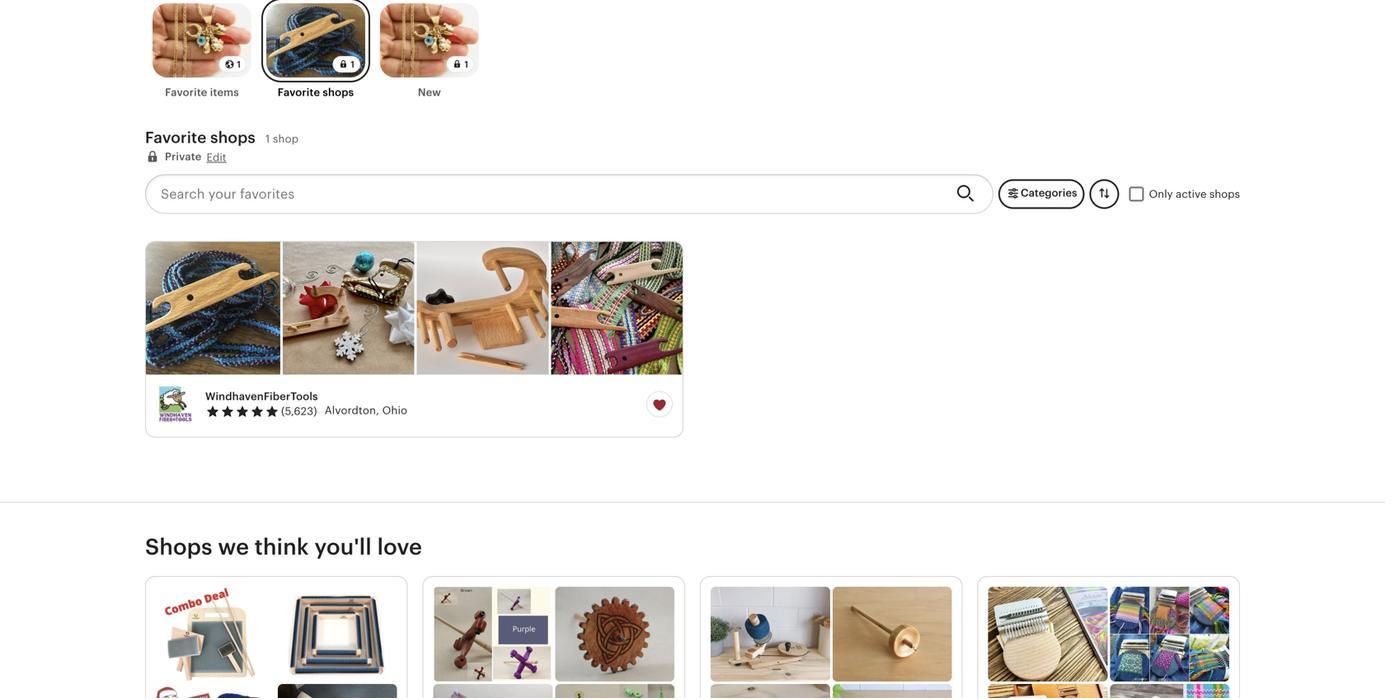 Task type: describe. For each thing, give the bounding box(es) containing it.
only active shops
[[1149, 188, 1240, 200]]

we
[[218, 534, 249, 560]]

0 vertical spatial favorite shops
[[278, 86, 354, 99]]

categories
[[1021, 187, 1077, 199]]

windhavenfibertools
[[205, 391, 318, 403]]

categories button
[[999, 179, 1085, 209]]

1 for favorite shops
[[351, 59, 355, 70]]

items
[[210, 86, 239, 99]]

alvordton, ohio
[[325, 404, 408, 417]]

2 item from this shop image from the left
[[283, 242, 414, 375]]

favorite items
[[165, 86, 239, 99]]

active
[[1176, 188, 1207, 200]]

1 item from this shop image from the left
[[146, 242, 280, 375]]

0 vertical spatial shops
[[323, 86, 354, 99]]

new
[[418, 86, 441, 99]]

shop
[[273, 133, 299, 145]]

0 horizontal spatial favorite shops
[[145, 129, 256, 146]]

think
[[255, 534, 309, 560]]

private
[[165, 150, 202, 163]]



Task type: locate. For each thing, give the bounding box(es) containing it.
(5,623)
[[281, 405, 317, 418]]

item from this shop image
[[146, 242, 280, 375], [283, 242, 414, 375], [417, 242, 549, 375], [551, 242, 683, 375]]

edit
[[207, 151, 226, 164]]

shops we think you'll love
[[145, 534, 422, 560]]

favorite left the items
[[165, 86, 207, 99]]

1
[[237, 59, 241, 70], [351, 59, 355, 70], [465, 59, 468, 70], [266, 133, 270, 145]]

shops
[[145, 534, 213, 560]]

3 item from this shop image from the left
[[417, 242, 549, 375]]

1 for new
[[465, 59, 468, 70]]

favorite up shop
[[278, 86, 320, 99]]

favorite shops up edit at the left
[[145, 129, 256, 146]]

avatar belonging to windhavenfibertools image
[[156, 385, 195, 424]]

ohio
[[382, 404, 408, 417]]

only
[[1149, 188, 1173, 200]]

0 horizontal spatial shops
[[210, 129, 256, 146]]

favorite
[[165, 86, 207, 99], [278, 86, 320, 99], [145, 129, 207, 146]]

2 horizontal spatial shops
[[1210, 188, 1240, 200]]

Search your favorites text field
[[145, 174, 943, 214]]

favorite up private on the top left of the page
[[145, 129, 207, 146]]

favorite shops up shop
[[278, 86, 354, 99]]

1 vertical spatial favorite shops
[[145, 129, 256, 146]]

alvordton,
[[325, 404, 379, 417]]

favorite shops
[[278, 86, 354, 99], [145, 129, 256, 146]]

2 vertical spatial shops
[[1210, 188, 1240, 200]]

you'll
[[315, 534, 372, 560]]

1 shop
[[266, 133, 299, 145]]

1 for favorite items
[[237, 59, 241, 70]]

shops
[[323, 86, 354, 99], [210, 129, 256, 146], [1210, 188, 1240, 200]]

1 horizontal spatial shops
[[323, 86, 354, 99]]

edit button
[[207, 150, 226, 165]]

1 vertical spatial shops
[[210, 129, 256, 146]]

4 item from this shop image from the left
[[551, 242, 683, 375]]

love
[[377, 534, 422, 560]]

1 horizontal spatial favorite shops
[[278, 86, 354, 99]]



Task type: vqa. For each thing, say whether or not it's contained in the screenshot.
the video to the bottom
no



